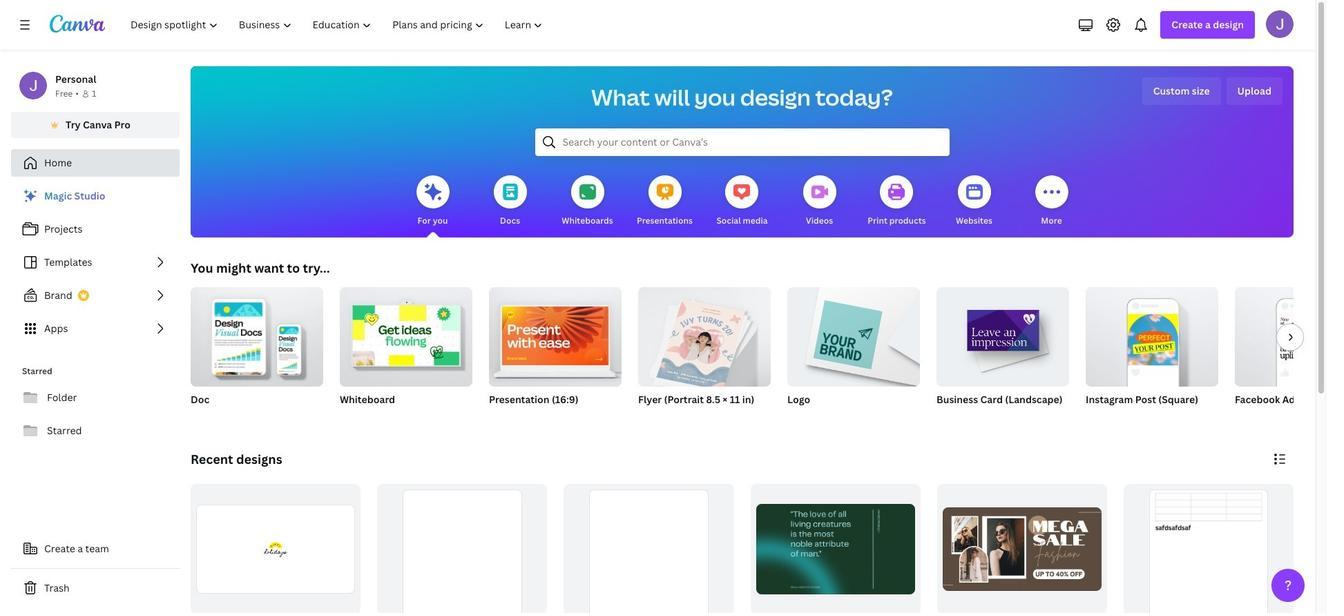 Task type: describe. For each thing, give the bounding box(es) containing it.
Search search field
[[563, 129, 922, 155]]

jacob simon image
[[1266, 10, 1294, 38]]

top level navigation element
[[122, 11, 555, 39]]



Task type: locate. For each thing, give the bounding box(es) containing it.
None search field
[[535, 128, 950, 156]]

group
[[191, 282, 323, 424], [191, 282, 323, 387], [340, 282, 473, 424], [340, 282, 473, 387], [489, 282, 622, 424], [489, 282, 622, 387], [638, 282, 771, 424], [638, 282, 771, 391], [1086, 282, 1219, 424], [1086, 282, 1219, 387], [788, 287, 920, 424], [937, 287, 1069, 424], [1235, 287, 1326, 424], [1235, 287, 1326, 387], [191, 484, 361, 613], [377, 484, 547, 613], [564, 484, 734, 613], [751, 484, 921, 613], [937, 484, 1107, 613], [1124, 484, 1294, 613]]

list
[[11, 182, 180, 343]]



Task type: vqa. For each thing, say whether or not it's contained in the screenshot.
Top level navigation element
yes



